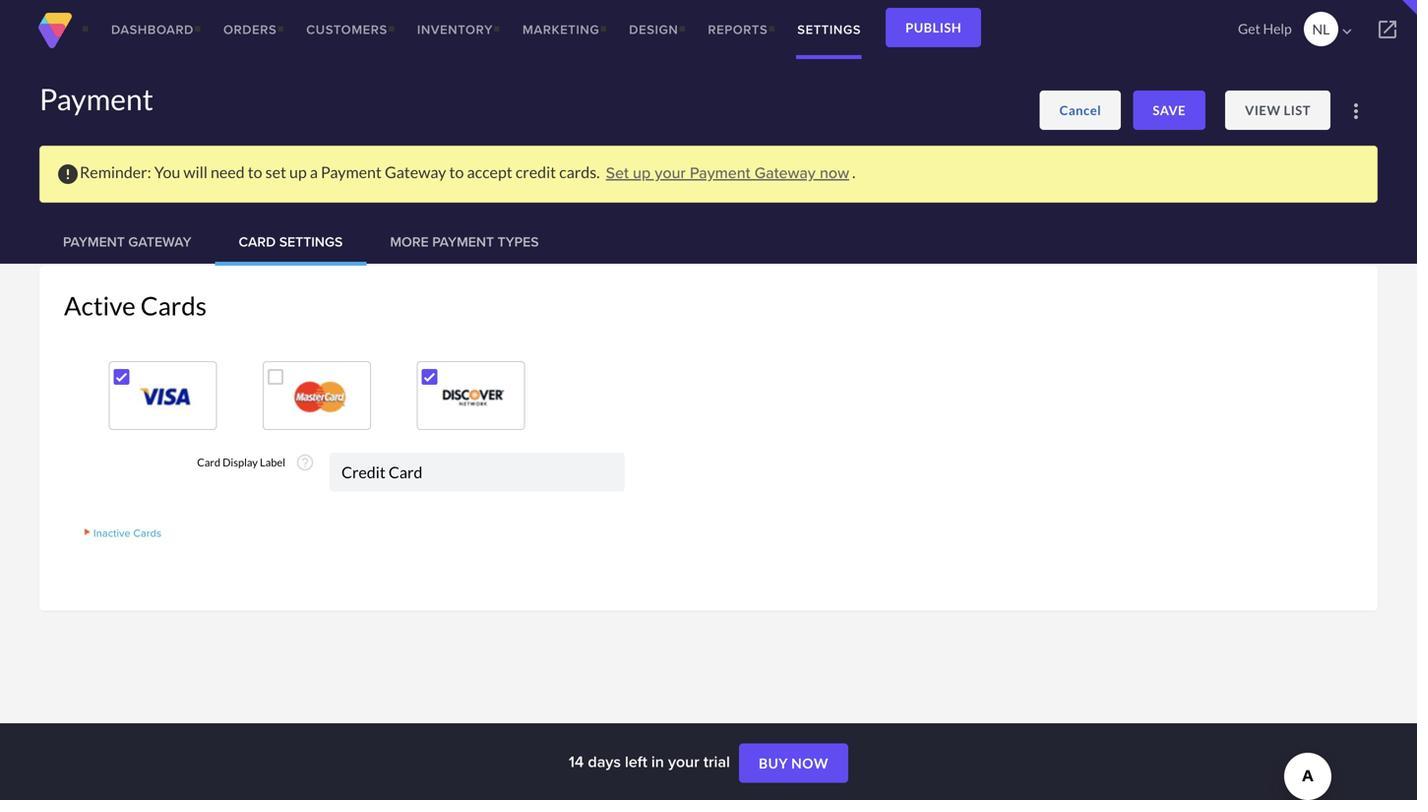 Task type: vqa. For each thing, say whether or not it's contained in the screenshot.
'Already have an Avalara Account? Connect Your Account'
no



Task type: describe. For each thing, give the bounding box(es) containing it.
cancel
[[1060, 102, 1101, 118]]

14
[[569, 750, 584, 773]]

2 horizontal spatial gateway
[[755, 161, 816, 184]]

cards.
[[559, 162, 600, 182]]

buy
[[759, 755, 788, 772]]

buy now link
[[739, 744, 848, 783]]

accept
[[467, 162, 512, 182]]

view
[[1245, 102, 1281, 118]]

label
[[260, 456, 285, 469]]

help_outline
[[295, 453, 315, 472]]

publish
[[905, 20, 962, 35]]

marketing
[[523, 20, 600, 39]]

view list
[[1245, 102, 1311, 118]]

will
[[183, 162, 208, 182]]

1 horizontal spatial up
[[633, 161, 651, 184]]

help
[[1263, 20, 1292, 37]]

nl
[[1312, 21, 1330, 37]]

.
[[852, 162, 856, 182]]

inactive cards link
[[84, 525, 161, 541]]

dashboard
[[111, 20, 194, 39]]

set
[[265, 162, 286, 182]]

now
[[791, 755, 829, 772]]

list
[[1284, 102, 1311, 118]]

your inside error reminder: you will need to set up a payment gateway to accept credit cards. set up your payment gateway now .
[[655, 161, 686, 184]]

payment gateway
[[63, 232, 191, 252]]

trial
[[704, 750, 730, 773]]

0 horizontal spatial settings
[[279, 232, 343, 252]]

cards for inactive cards
[[133, 525, 161, 541]]

active cards
[[64, 290, 207, 321]]

orders
[[223, 20, 277, 39]]

reminder:
[[80, 162, 151, 182]]


[[1338, 23, 1356, 41]]

payment inside more payment types link
[[432, 232, 494, 252]]

more payment types
[[390, 232, 539, 252]]

customers
[[306, 20, 388, 39]]

nl 
[[1312, 21, 1356, 41]]

inventory
[[417, 20, 493, 39]]

get help
[[1238, 20, 1292, 37]]

inactive
[[93, 525, 130, 541]]

reports
[[708, 20, 768, 39]]

card display label help_outline
[[197, 453, 315, 472]]

error reminder: you will need to set up a payment gateway to accept credit cards. set up your payment gateway now .
[[56, 161, 856, 186]]



Task type: locate. For each thing, give the bounding box(es) containing it.
card left "display"
[[197, 456, 220, 469]]

0 vertical spatial cards
[[141, 290, 207, 321]]

types
[[498, 232, 539, 252]]

active
[[64, 290, 136, 321]]

up left a
[[289, 162, 307, 182]]

1 horizontal spatial to
[[449, 162, 464, 182]]

get
[[1238, 20, 1260, 37]]

card for card settings
[[239, 232, 276, 252]]


[[1376, 18, 1399, 41]]

1 vertical spatial card
[[197, 456, 220, 469]]

gateway up more
[[385, 162, 446, 182]]

set
[[606, 161, 629, 184]]

card
[[239, 232, 276, 252], [197, 456, 220, 469]]

save
[[1153, 102, 1186, 118]]

0 horizontal spatial up
[[289, 162, 307, 182]]

cards right active
[[141, 290, 207, 321]]

now
[[820, 161, 849, 184]]

display
[[223, 456, 258, 469]]

up
[[633, 161, 651, 184], [289, 162, 307, 182]]

publish button
[[886, 8, 981, 47]]

design
[[629, 20, 678, 39]]

gateway up the active cards
[[128, 232, 191, 252]]

in
[[651, 750, 664, 773]]

card settings link
[[215, 218, 366, 266]]

card for card display label help_outline
[[197, 456, 220, 469]]

card down set
[[239, 232, 276, 252]]

1 to from the left
[[248, 162, 262, 182]]

save link
[[1133, 91, 1206, 130]]

view list link
[[1225, 91, 1331, 130]]

credit
[[516, 162, 556, 182]]

cards for active cards
[[141, 290, 207, 321]]

cards
[[141, 290, 207, 321], [133, 525, 161, 541]]

your right in
[[668, 750, 700, 773]]

left
[[625, 750, 647, 773]]

1 horizontal spatial card
[[239, 232, 276, 252]]

1 vertical spatial settings
[[279, 232, 343, 252]]

settings
[[797, 20, 861, 39], [279, 232, 343, 252]]

0 vertical spatial settings
[[797, 20, 861, 39]]

0 horizontal spatial card
[[197, 456, 220, 469]]

cards right inactive
[[133, 525, 161, 541]]

need
[[211, 162, 245, 182]]

1 horizontal spatial gateway
[[385, 162, 446, 182]]

more
[[390, 232, 429, 252]]

more payment types link
[[366, 218, 562, 266]]

payment
[[39, 81, 153, 117], [690, 161, 750, 184], [321, 162, 382, 182], [63, 232, 125, 252], [432, 232, 494, 252]]

1 vertical spatial your
[[668, 750, 700, 773]]

card settings
[[239, 232, 343, 252]]

0 vertical spatial card
[[239, 232, 276, 252]]

buy now
[[759, 755, 829, 772]]

settings right the reports
[[797, 20, 861, 39]]

 link
[[1358, 0, 1417, 59]]

to left accept
[[449, 162, 464, 182]]

card inside card display label help_outline
[[197, 456, 220, 469]]

to
[[248, 162, 262, 182], [449, 162, 464, 182]]

1 vertical spatial cards
[[133, 525, 161, 541]]

inactive cards
[[91, 525, 161, 541]]

your
[[655, 161, 686, 184], [668, 750, 700, 773]]

cancel link
[[1040, 91, 1121, 130]]

0 horizontal spatial to
[[248, 162, 262, 182]]

dashboard link
[[96, 0, 209, 59]]

up right set at the top of the page
[[633, 161, 651, 184]]

error
[[56, 162, 80, 186]]

14 days left in your trial
[[569, 750, 734, 773]]

more_vert button
[[1340, 95, 1372, 127]]

you
[[154, 162, 180, 182]]

a
[[310, 162, 318, 182]]

to left set
[[248, 162, 262, 182]]

payment gateway link
[[39, 218, 215, 266]]

set up your payment gateway now link
[[606, 161, 849, 184]]

more_vert
[[1344, 99, 1368, 123]]

your right set at the top of the page
[[655, 161, 686, 184]]

gateway left now
[[755, 161, 816, 184]]

0 vertical spatial your
[[655, 161, 686, 184]]

settings down a
[[279, 232, 343, 252]]

1 horizontal spatial settings
[[797, 20, 861, 39]]

2 to from the left
[[449, 162, 464, 182]]

0 horizontal spatial gateway
[[128, 232, 191, 252]]

gateway inside the payment gateway link
[[128, 232, 191, 252]]

days
[[588, 750, 621, 773]]

None text field
[[330, 453, 625, 492]]

gateway
[[755, 161, 816, 184], [385, 162, 446, 182], [128, 232, 191, 252]]



